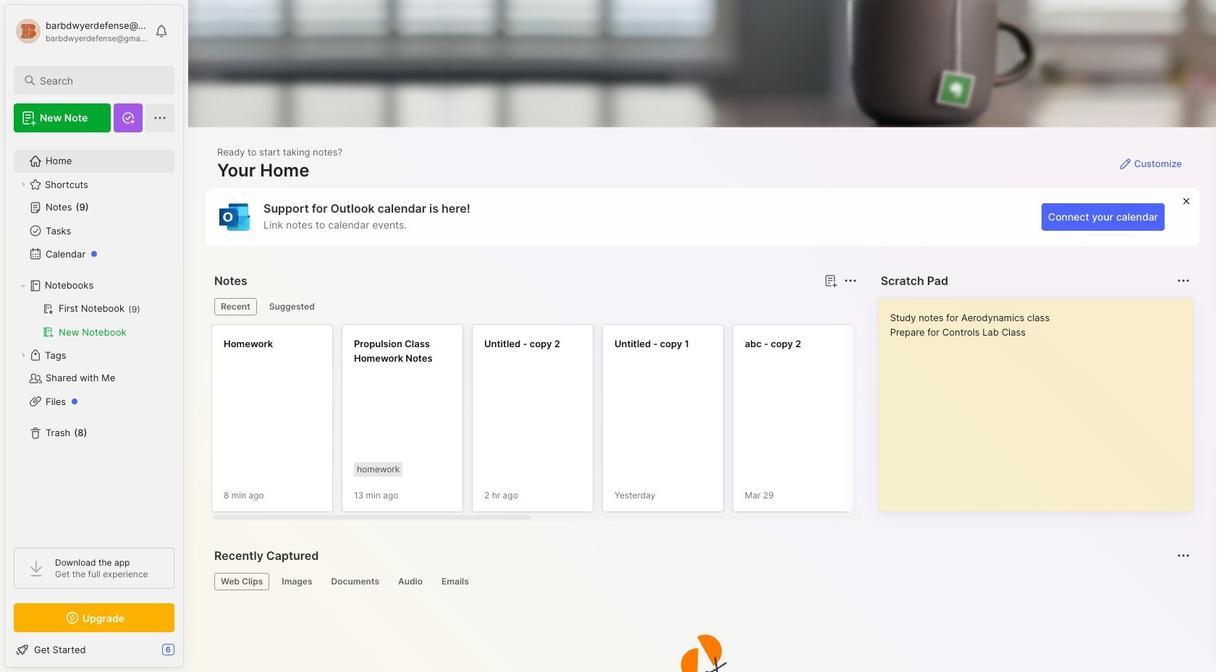 Task type: locate. For each thing, give the bounding box(es) containing it.
tree
[[5, 141, 183, 535]]

none search field inside 'main' element
[[40, 72, 161, 89]]

More actions field
[[840, 271, 861, 291], [1174, 271, 1194, 291], [1174, 546, 1194, 566]]

tab list
[[214, 298, 855, 316], [214, 573, 1188, 591]]

0 vertical spatial tab list
[[214, 298, 855, 316]]

None search field
[[40, 72, 161, 89]]

tab
[[214, 298, 257, 316], [263, 298, 321, 316], [214, 573, 270, 591], [275, 573, 319, 591], [325, 573, 386, 591], [392, 573, 429, 591], [435, 573, 475, 591]]

group
[[14, 298, 174, 344]]

more actions image
[[842, 272, 859, 290], [1175, 272, 1192, 290], [1175, 547, 1192, 565]]

row group
[[211, 324, 1216, 521]]

1 vertical spatial tab list
[[214, 573, 1188, 591]]

expand notebooks image
[[19, 282, 28, 290]]

tree inside 'main' element
[[5, 141, 183, 535]]



Task type: describe. For each thing, give the bounding box(es) containing it.
Start writing… text field
[[890, 299, 1192, 500]]

expand tags image
[[19, 351, 28, 360]]

1 tab list from the top
[[214, 298, 855, 316]]

Account field
[[14, 17, 148, 46]]

Search text field
[[40, 74, 161, 88]]

2 tab list from the top
[[214, 573, 1188, 591]]

main element
[[0, 0, 188, 673]]

group inside tree
[[14, 298, 174, 344]]



Task type: vqa. For each thing, say whether or not it's contained in the screenshot.
the left More actions icon
yes



